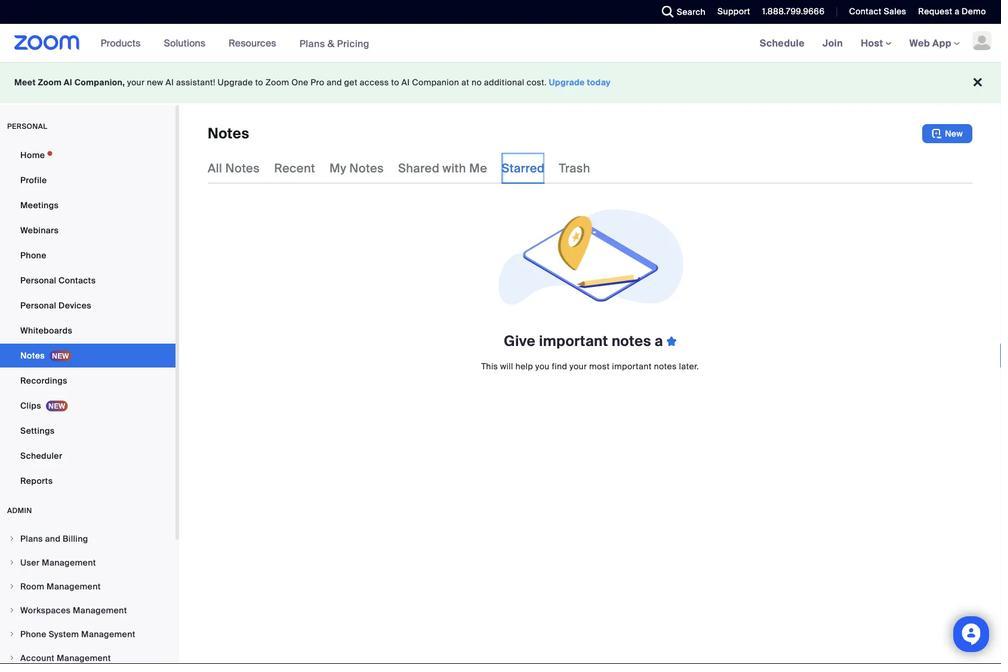 Task type: describe. For each thing, give the bounding box(es) containing it.
all notes
[[208, 161, 260, 176]]

management up account management menu item
[[81, 629, 135, 640]]

2 zoom from the left
[[266, 77, 289, 88]]

phone system management
[[20, 629, 135, 640]]

2 upgrade from the left
[[549, 77, 585, 88]]

support
[[718, 6, 751, 17]]

phone link
[[0, 244, 176, 268]]

get
[[344, 77, 358, 88]]

recent
[[274, 161, 315, 176]]

workspaces management
[[20, 605, 127, 617]]

upgrade today link
[[549, 77, 611, 88]]

management for account management
[[57, 653, 111, 664]]

2 ai from the left
[[166, 77, 174, 88]]

room
[[20, 582, 44, 593]]

management for workspaces management
[[73, 605, 127, 617]]

shared
[[398, 161, 440, 176]]

notes inside personal menu "menu"
[[20, 350, 45, 361]]

1 horizontal spatial your
[[570, 361, 587, 372]]

1 to from the left
[[255, 77, 263, 88]]

host
[[862, 37, 886, 49]]

plans & pricing
[[300, 37, 370, 50]]

personal for personal contacts
[[20, 275, 56, 286]]

meetings
[[20, 200, 59, 211]]

pricing
[[337, 37, 370, 50]]

personal for personal devices
[[20, 300, 56, 311]]

user management menu item
[[0, 552, 176, 575]]

notes up the all notes
[[208, 125, 249, 143]]

webinars
[[20, 225, 59, 236]]

and inside menu item
[[45, 534, 61, 545]]

web app
[[910, 37, 952, 49]]

app
[[933, 37, 952, 49]]

room management
[[20, 582, 101, 593]]

scheduler link
[[0, 444, 176, 468]]

reports link
[[0, 470, 176, 493]]

contact
[[850, 6, 882, 17]]

management for room management
[[47, 582, 101, 593]]

profile picture image
[[973, 31, 992, 50]]

1.888.799.9666
[[763, 6, 825, 17]]

new
[[946, 128, 964, 139]]

right image for phone system management
[[8, 631, 16, 639]]

clips
[[20, 401, 41, 412]]

right image for user management
[[8, 560, 16, 567]]

1 upgrade from the left
[[218, 77, 253, 88]]

my notes
[[330, 161, 384, 176]]

pro
[[311, 77, 325, 88]]

contacts
[[59, 275, 96, 286]]

reports
[[20, 476, 53, 487]]

help
[[516, 361, 534, 372]]

meet zoom ai companion, your new ai assistant! upgrade to zoom one pro and get access to ai companion at no additional cost. upgrade today
[[14, 77, 611, 88]]

room management menu item
[[0, 576, 176, 599]]

schedule
[[760, 37, 805, 49]]

user management
[[20, 558, 96, 569]]

no
[[472, 77, 482, 88]]

1 zoom from the left
[[38, 77, 62, 88]]

you
[[536, 361, 550, 372]]

assistant!
[[176, 77, 216, 88]]

search
[[677, 6, 706, 17]]

request
[[919, 6, 953, 17]]

personal devices link
[[0, 294, 176, 318]]

new
[[147, 77, 163, 88]]

personal contacts link
[[0, 269, 176, 293]]

join
[[823, 37, 844, 49]]

clips link
[[0, 394, 176, 418]]

system
[[49, 629, 79, 640]]

resources
[[229, 37, 276, 49]]

meet
[[14, 77, 36, 88]]

at
[[462, 77, 470, 88]]

personal devices
[[20, 300, 91, 311]]

later.
[[680, 361, 699, 372]]

contact sales
[[850, 6, 907, 17]]

management for user management
[[42, 558, 96, 569]]

zoom logo image
[[14, 35, 80, 50]]

find
[[552, 361, 568, 372]]

tabs of all notes page tab list
[[208, 153, 591, 184]]

1 ai from the left
[[64, 77, 72, 88]]

1 vertical spatial important
[[612, 361, 652, 372]]

shared with me
[[398, 161, 488, 176]]

home
[[20, 150, 45, 161]]

schedule link
[[751, 24, 814, 62]]

host button
[[862, 37, 892, 49]]

devices
[[59, 300, 91, 311]]

workspaces
[[20, 605, 71, 617]]

billing
[[63, 534, 88, 545]]

meetings link
[[0, 194, 176, 217]]

with
[[443, 161, 467, 176]]

right image for workspaces management
[[8, 608, 16, 615]]

cost.
[[527, 77, 547, 88]]

admin menu menu
[[0, 528, 176, 665]]

personal menu menu
[[0, 143, 176, 495]]

right image for plans and billing
[[8, 536, 16, 543]]

webinars link
[[0, 219, 176, 243]]

account management
[[20, 653, 111, 664]]

settings link
[[0, 419, 176, 443]]

workspaces management menu item
[[0, 600, 176, 622]]

phone for phone
[[20, 250, 46, 261]]

starred
[[502, 161, 545, 176]]

1 horizontal spatial a
[[955, 6, 960, 17]]



Task type: locate. For each thing, give the bounding box(es) containing it.
and left billing
[[45, 534, 61, 545]]

profile
[[20, 175, 47, 186]]

this will help you find your most important notes later.
[[482, 361, 699, 372]]

this
[[482, 361, 498, 372]]

will
[[501, 361, 514, 372]]

support link
[[709, 0, 754, 24], [718, 6, 751, 17]]

request a demo link
[[910, 0, 1002, 24], [919, 6, 987, 17]]

right image
[[8, 584, 16, 591], [8, 608, 16, 615], [8, 631, 16, 639]]

0 vertical spatial right image
[[8, 536, 16, 543]]

plans inside product information navigation
[[300, 37, 325, 50]]

plans inside "plans and billing" menu item
[[20, 534, 43, 545]]

1 vertical spatial personal
[[20, 300, 56, 311]]

1 vertical spatial phone
[[20, 629, 46, 640]]

whiteboards link
[[0, 319, 176, 343]]

1 vertical spatial and
[[45, 534, 61, 545]]

1 right image from the top
[[8, 536, 16, 543]]

request a demo
[[919, 6, 987, 17]]

scheduler
[[20, 451, 62, 462]]

upgrade down product information navigation
[[218, 77, 253, 88]]

admin
[[7, 507, 32, 516]]

personal
[[20, 275, 56, 286], [20, 300, 56, 311]]

2 to from the left
[[391, 77, 400, 88]]

zoom right meet
[[38, 77, 62, 88]]

right image inside workspaces management menu item
[[8, 608, 16, 615]]

0 vertical spatial a
[[955, 6, 960, 17]]

important
[[539, 332, 609, 351], [612, 361, 652, 372]]

phone inside menu item
[[20, 629, 46, 640]]

meetings navigation
[[751, 24, 1002, 63]]

notes
[[208, 125, 249, 143], [226, 161, 260, 176], [350, 161, 384, 176], [20, 350, 45, 361]]

my
[[330, 161, 347, 176]]

0 horizontal spatial to
[[255, 77, 263, 88]]

0 horizontal spatial zoom
[[38, 77, 62, 88]]

3 right image from the top
[[8, 631, 16, 639]]

2 horizontal spatial ai
[[402, 77, 410, 88]]

demo
[[962, 6, 987, 17]]

search button
[[653, 0, 709, 24]]

0 horizontal spatial plans
[[20, 534, 43, 545]]

1 vertical spatial right image
[[8, 608, 16, 615]]

1 horizontal spatial ai
[[166, 77, 174, 88]]

right image inside room management menu item
[[8, 584, 16, 591]]

0 vertical spatial plans
[[300, 37, 325, 50]]

personal up personal devices
[[20, 275, 56, 286]]

personal
[[7, 122, 47, 131]]

banner
[[0, 24, 1002, 63]]

0 vertical spatial phone
[[20, 250, 46, 261]]

2 right image from the top
[[8, 608, 16, 615]]

2 vertical spatial right image
[[8, 655, 16, 663]]

right image for account management
[[8, 655, 16, 663]]

right image for room management
[[8, 584, 16, 591]]

and left 'get'
[[327, 77, 342, 88]]

0 horizontal spatial a
[[655, 332, 664, 351]]

1.888.799.9666 button
[[754, 0, 828, 24], [763, 6, 825, 17]]

3 right image from the top
[[8, 655, 16, 663]]

most
[[590, 361, 610, 372]]

contact sales link
[[841, 0, 910, 24], [850, 6, 907, 17]]

0 horizontal spatial upgrade
[[218, 77, 253, 88]]

right image left system
[[8, 631, 16, 639]]

account management menu item
[[0, 648, 176, 665]]

plans & pricing link
[[300, 37, 370, 50], [300, 37, 370, 50]]

phone up the account
[[20, 629, 46, 640]]

plans
[[300, 37, 325, 50], [20, 534, 43, 545]]

ai left companion,
[[64, 77, 72, 88]]

companion,
[[74, 77, 125, 88]]

notes up this will help you find your most important notes later.
[[612, 332, 652, 351]]

me
[[470, 161, 488, 176]]

important up find
[[539, 332, 609, 351]]

personal up whiteboards
[[20, 300, 56, 311]]

plans left &
[[300, 37, 325, 50]]

user
[[20, 558, 40, 569]]

product information navigation
[[92, 24, 379, 63]]

management up workspaces management
[[47, 582, 101, 593]]

1 horizontal spatial important
[[612, 361, 652, 372]]

to
[[255, 77, 263, 88], [391, 77, 400, 88]]

your left new
[[127, 77, 145, 88]]

2 right image from the top
[[8, 560, 16, 567]]

0 vertical spatial notes
[[612, 332, 652, 351]]

1 horizontal spatial notes
[[654, 361, 677, 372]]

1 horizontal spatial and
[[327, 77, 342, 88]]

upgrade
[[218, 77, 253, 88], [549, 77, 585, 88]]

zoom
[[38, 77, 62, 88], [266, 77, 289, 88]]

0 vertical spatial right image
[[8, 584, 16, 591]]

and inside meet zoom ai companion, footer
[[327, 77, 342, 88]]

0 horizontal spatial important
[[539, 332, 609, 351]]

2 phone from the top
[[20, 629, 46, 640]]

1 vertical spatial plans
[[20, 534, 43, 545]]

1 horizontal spatial zoom
[[266, 77, 289, 88]]

phone down webinars
[[20, 250, 46, 261]]

right image inside "plans and billing" menu item
[[8, 536, 16, 543]]

1 personal from the top
[[20, 275, 56, 286]]

notes right my
[[350, 161, 384, 176]]

notes
[[612, 332, 652, 351], [654, 361, 677, 372]]

new button
[[923, 124, 973, 143]]

notes left later.
[[654, 361, 677, 372]]

management down the phone system management menu item
[[57, 653, 111, 664]]

ai right new
[[166, 77, 174, 88]]

personal contacts
[[20, 275, 96, 286]]

recordings link
[[0, 369, 176, 393]]

solutions button
[[164, 24, 211, 62]]

2 personal from the top
[[20, 300, 56, 311]]

right image left the account
[[8, 655, 16, 663]]

right image
[[8, 536, 16, 543], [8, 560, 16, 567], [8, 655, 16, 663]]

0 horizontal spatial ai
[[64, 77, 72, 88]]

products
[[101, 37, 141, 49]]

one
[[292, 77, 309, 88]]

account
[[20, 653, 55, 664]]

1 horizontal spatial to
[[391, 77, 400, 88]]

1 right image from the top
[[8, 584, 16, 591]]

home link
[[0, 143, 176, 167]]

web app button
[[910, 37, 961, 49]]

plans for plans & pricing
[[300, 37, 325, 50]]

1 vertical spatial notes
[[654, 361, 677, 372]]

1 horizontal spatial upgrade
[[549, 77, 585, 88]]

notes right all
[[226, 161, 260, 176]]

1 vertical spatial right image
[[8, 560, 16, 567]]

your right find
[[570, 361, 587, 372]]

banner containing products
[[0, 24, 1002, 63]]

plans up user
[[20, 534, 43, 545]]

sales
[[884, 6, 907, 17]]

give important notes a
[[504, 332, 667, 351]]

give
[[504, 332, 536, 351]]

a
[[955, 6, 960, 17], [655, 332, 664, 351]]

solutions
[[164, 37, 206, 49]]

plans and billing
[[20, 534, 88, 545]]

important right most
[[612, 361, 652, 372]]

right image down admin
[[8, 536, 16, 543]]

phone inside 'link'
[[20, 250, 46, 261]]

ai left companion
[[402, 77, 410, 88]]

3 ai from the left
[[402, 77, 410, 88]]

phone for phone system management
[[20, 629, 46, 640]]

0 horizontal spatial notes
[[612, 332, 652, 351]]

&
[[328, 37, 335, 50]]

trash
[[559, 161, 591, 176]]

1 phone from the top
[[20, 250, 46, 261]]

today
[[587, 77, 611, 88]]

plans and billing menu item
[[0, 528, 176, 551]]

join link
[[814, 24, 853, 62]]

right image left user
[[8, 560, 16, 567]]

0 vertical spatial your
[[127, 77, 145, 88]]

meet zoom ai companion, footer
[[0, 62, 1002, 103]]

notes up recordings
[[20, 350, 45, 361]]

companion
[[412, 77, 460, 88]]

1 horizontal spatial plans
[[300, 37, 325, 50]]

0 vertical spatial important
[[539, 332, 609, 351]]

products button
[[101, 24, 146, 62]]

all
[[208, 161, 222, 176]]

recordings
[[20, 375, 67, 387]]

resources button
[[229, 24, 282, 62]]

management
[[42, 558, 96, 569], [47, 582, 101, 593], [73, 605, 127, 617], [81, 629, 135, 640], [57, 653, 111, 664]]

to down resources dropdown button
[[255, 77, 263, 88]]

additional
[[484, 77, 525, 88]]

right image left room
[[8, 584, 16, 591]]

1 vertical spatial a
[[655, 332, 664, 351]]

0 vertical spatial and
[[327, 77, 342, 88]]

web
[[910, 37, 931, 49]]

0 vertical spatial personal
[[20, 275, 56, 286]]

upgrade right cost.
[[549, 77, 585, 88]]

your inside meet zoom ai companion, footer
[[127, 77, 145, 88]]

right image inside account management menu item
[[8, 655, 16, 663]]

1 vertical spatial your
[[570, 361, 587, 372]]

right image inside user management menu item
[[8, 560, 16, 567]]

and
[[327, 77, 342, 88], [45, 534, 61, 545]]

to right access
[[391, 77, 400, 88]]

phone system management menu item
[[0, 624, 176, 646]]

notes link
[[0, 344, 176, 368]]

access
[[360, 77, 389, 88]]

management down room management menu item
[[73, 605, 127, 617]]

zoom left one
[[266, 77, 289, 88]]

right image left workspaces
[[8, 608, 16, 615]]

0 horizontal spatial and
[[45, 534, 61, 545]]

right image inside the phone system management menu item
[[8, 631, 16, 639]]

management inside menu item
[[42, 558, 96, 569]]

0 horizontal spatial your
[[127, 77, 145, 88]]

plans for plans and billing
[[20, 534, 43, 545]]

whiteboards
[[20, 325, 72, 336]]

management down billing
[[42, 558, 96, 569]]

2 vertical spatial right image
[[8, 631, 16, 639]]



Task type: vqa. For each thing, say whether or not it's contained in the screenshot.
footer
no



